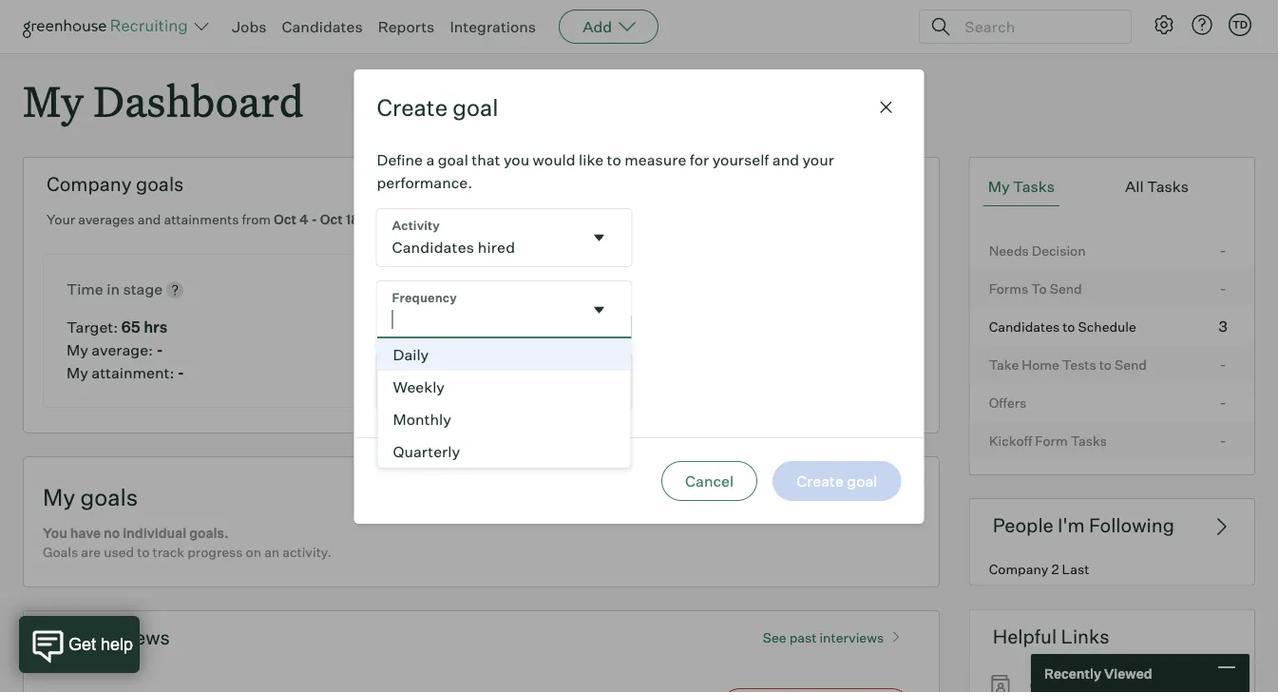 Task type: vqa. For each thing, say whether or not it's contained in the screenshot.
Application
no



Task type: locate. For each thing, give the bounding box(es) containing it.
create
[[377, 93, 448, 121], [816, 486, 864, 505]]

goals
[[136, 172, 184, 196], [80, 483, 138, 512]]

send
[[1050, 280, 1082, 297], [1115, 356, 1147, 373]]

greenhouse recruiting image
[[23, 15, 194, 38]]

take home tests to send
[[989, 356, 1147, 373]]

1 vertical spatial company
[[989, 561, 1049, 577]]

decision
[[1032, 242, 1086, 259]]

and left your
[[773, 150, 799, 169]]

tasks right all
[[1147, 177, 1189, 196]]

my for goals
[[43, 483, 75, 512]]

company for company goals
[[47, 172, 132, 196]]

td button
[[1225, 10, 1256, 40]]

1 toggle flyout image from the top
[[590, 228, 609, 247]]

0 vertical spatial company
[[47, 172, 132, 196]]

1 horizontal spatial create
[[816, 486, 864, 505]]

candidates down forms to send
[[989, 318, 1060, 335]]

0 vertical spatial see
[[776, 174, 803, 193]]

your
[[803, 150, 834, 169]]

a
[[426, 150, 435, 169]]

define
[[377, 150, 423, 169]]

and
[[773, 150, 799, 169], [138, 211, 161, 228]]

1 vertical spatial create goal
[[816, 486, 897, 505]]

0 vertical spatial toggle flyout image
[[590, 228, 609, 247]]

tab list
[[984, 167, 1241, 206]]

tasks right "form" on the bottom
[[1071, 432, 1107, 449]]

progress
[[187, 544, 243, 561]]

time in
[[67, 280, 123, 299]]

0 vertical spatial and
[[773, 150, 799, 169]]

recently viewed
[[1045, 665, 1153, 681]]

add button
[[559, 10, 659, 44]]

0 horizontal spatial company
[[47, 172, 132, 196]]

send right to
[[1050, 280, 1082, 297]]

my for tasks
[[988, 177, 1010, 196]]

track
[[153, 544, 185, 561]]

1 horizontal spatial company
[[989, 561, 1049, 577]]

company goals
[[47, 172, 184, 196]]

oct left 18,
[[320, 211, 343, 228]]

candidates link
[[282, 17, 363, 36]]

my interviews
[[47, 626, 170, 649]]

company 2 last link
[[970, 552, 1255, 585]]

tab list containing my tasks
[[984, 167, 1241, 206]]

oct left 4
[[274, 211, 297, 228]]

tasks for my tasks
[[1013, 177, 1055, 196]]

my inside "my tasks" button
[[988, 177, 1010, 196]]

see
[[776, 174, 803, 193], [763, 629, 787, 646]]

performance.
[[377, 173, 473, 192]]

to inside you have no individual goals. goals are used to track progress on an activity.
[[137, 544, 150, 561]]

list box
[[377, 338, 632, 468]]

0 horizontal spatial create goal
[[377, 93, 499, 121]]

cancel button
[[662, 461, 758, 501]]

integrations link
[[450, 17, 536, 36]]

dashboard
[[840, 174, 916, 193]]

create goal
[[377, 93, 499, 121], [816, 486, 897, 505]]

last
[[1062, 561, 1090, 577]]

see goal dashboard
[[776, 174, 916, 193]]

2 horizontal spatial tasks
[[1147, 177, 1189, 196]]

toggle flyout image for list box at the left containing daily
[[590, 228, 609, 247]]

None number field
[[377, 353, 632, 410]]

goals up attainments at the top left of page
[[136, 172, 184, 196]]

forms to send
[[989, 280, 1082, 297]]

candidates for candidates to schedule
[[989, 318, 1060, 335]]

create goal link
[[816, 482, 920, 505]]

people i'm following link
[[969, 498, 1256, 552]]

your averages and attainments from oct 4 - oct 18, 2023
[[47, 211, 400, 228]]

1 vertical spatial candidates
[[989, 318, 1060, 335]]

0 horizontal spatial candidates
[[282, 17, 363, 36]]

None text field
[[377, 209, 582, 266]]

integrations
[[450, 17, 536, 36]]

None text field
[[377, 281, 582, 338]]

company 2 last
[[989, 561, 1090, 577]]

1 vertical spatial and
[[138, 211, 161, 228]]

0 horizontal spatial send
[[1050, 280, 1082, 297]]

recently
[[1045, 665, 1102, 681]]

0 vertical spatial candidates
[[282, 17, 363, 36]]

0 vertical spatial create
[[377, 93, 448, 121]]

individual
[[123, 525, 187, 542]]

toggle flyout image for daily option
[[590, 300, 609, 319]]

2 oct from the left
[[320, 211, 343, 228]]

interviews
[[820, 629, 884, 646]]

in
[[107, 280, 120, 299]]

tasks
[[1013, 177, 1055, 196], [1147, 177, 1189, 196], [1071, 432, 1107, 449]]

1 horizontal spatial oct
[[320, 211, 343, 228]]

measure
[[625, 150, 687, 169]]

tasks inside button
[[1147, 177, 1189, 196]]

to down 'individual'
[[137, 544, 150, 561]]

company left '2'
[[989, 561, 1049, 577]]

1 horizontal spatial candidates
[[989, 318, 1060, 335]]

to right like
[[607, 150, 622, 169]]

quarterly
[[393, 442, 460, 461]]

2 toggle flyout image from the top
[[590, 300, 609, 319]]

td
[[1233, 18, 1248, 31]]

2
[[1052, 561, 1059, 577]]

see down your
[[776, 174, 803, 193]]

candidates for candidates
[[282, 17, 363, 36]]

0 vertical spatial goals
[[136, 172, 184, 196]]

and right averages
[[138, 211, 161, 228]]

goals for company goals
[[136, 172, 184, 196]]

toggle flyout image
[[590, 228, 609, 247], [590, 300, 609, 319]]

goals.
[[189, 525, 229, 542]]

0 horizontal spatial oct
[[274, 211, 297, 228]]

all
[[1125, 177, 1144, 196]]

my goals
[[43, 483, 138, 512]]

kickoff
[[989, 432, 1033, 449]]

daily
[[393, 345, 429, 364]]

-
[[311, 211, 317, 228], [1220, 240, 1227, 259], [1220, 278, 1227, 297], [156, 340, 163, 360], [1220, 354, 1227, 373], [178, 363, 184, 382], [1220, 392, 1227, 411], [1220, 430, 1227, 449]]

1 vertical spatial toggle flyout image
[[590, 300, 609, 319]]

1 vertical spatial see
[[763, 629, 787, 646]]

tests
[[1063, 356, 1097, 373]]

goal
[[453, 93, 499, 121], [438, 150, 468, 169], [806, 174, 837, 193], [867, 486, 897, 505]]

target:
[[67, 318, 118, 337]]

company up averages
[[47, 172, 132, 196]]

tasks inside button
[[1013, 177, 1055, 196]]

tasks up needs decision
[[1013, 177, 1055, 196]]

oct
[[274, 211, 297, 228], [320, 211, 343, 228]]

1 vertical spatial goals
[[80, 483, 138, 512]]

activity.
[[283, 544, 332, 561]]

None field
[[377, 209, 632, 266], [377, 281, 632, 338], [377, 209, 632, 266], [377, 281, 632, 338]]

company inside company 2 last link
[[989, 561, 1049, 577]]

send down schedule
[[1115, 356, 1147, 373]]

candidates right jobs
[[282, 17, 363, 36]]

1 horizontal spatial and
[[773, 150, 799, 169]]

goals up 'no'
[[80, 483, 138, 512]]

1 vertical spatial create
[[816, 486, 864, 505]]

see left past
[[763, 629, 787, 646]]

to
[[1032, 280, 1047, 297]]

1 horizontal spatial send
[[1115, 356, 1147, 373]]

0 horizontal spatial create
[[377, 93, 448, 121]]

i'm
[[1058, 513, 1085, 537]]

1 oct from the left
[[274, 211, 297, 228]]

you have no individual goals. goals are used to track progress on an activity.
[[43, 525, 332, 561]]

would
[[533, 150, 576, 169]]

0 horizontal spatial tasks
[[1013, 177, 1055, 196]]

home
[[1022, 356, 1060, 373]]

to right tests
[[1099, 356, 1112, 373]]

18,
[[346, 211, 364, 228]]

my tasks
[[988, 177, 1055, 196]]



Task type: describe. For each thing, give the bounding box(es) containing it.
list box containing daily
[[377, 338, 632, 468]]

target: 65 hrs my average: - my attainment: -
[[67, 318, 184, 382]]

to up take home tests to send
[[1063, 318, 1076, 335]]

take
[[989, 356, 1019, 373]]

for
[[690, 150, 709, 169]]

add
[[583, 17, 612, 36]]

dashboard
[[93, 72, 304, 128]]

average:
[[92, 340, 153, 360]]

all tasks button
[[1121, 167, 1194, 206]]

65
[[121, 318, 141, 337]]

past
[[790, 629, 817, 646]]

and inside define a goal that you would like to measure for yourself and your performance.
[[773, 150, 799, 169]]

see past interviews
[[763, 629, 884, 646]]

Search text field
[[960, 13, 1114, 40]]

weekly option
[[378, 371, 631, 403]]

needs
[[989, 242, 1029, 259]]

yourself
[[713, 150, 769, 169]]

configure image
[[1153, 13, 1176, 36]]

stage
[[123, 280, 163, 299]]

schedule
[[1078, 318, 1137, 335]]

on
[[246, 544, 262, 561]]

averages
[[78, 211, 135, 228]]

kickoff form tasks
[[989, 432, 1107, 449]]

0 horizontal spatial and
[[138, 211, 161, 228]]

forms
[[989, 280, 1029, 297]]

1 horizontal spatial create goal
[[816, 486, 897, 505]]

time
[[67, 280, 103, 299]]

used
[[104, 544, 134, 561]]

my for dashboard
[[23, 72, 84, 128]]

attainment:
[[92, 363, 174, 382]]

an
[[264, 544, 280, 561]]

from
[[242, 211, 271, 228]]

hrs
[[144, 318, 168, 337]]

links
[[1061, 624, 1110, 648]]

you
[[43, 525, 67, 542]]

define a goal that you would like to measure for yourself and your performance.
[[377, 150, 834, 192]]

helpful
[[993, 624, 1057, 648]]

3
[[1219, 316, 1228, 335]]

my tasks button
[[984, 167, 1060, 206]]

company for company 2 last
[[989, 561, 1049, 577]]

jobs link
[[232, 17, 267, 36]]

like
[[579, 150, 604, 169]]

have
[[70, 525, 101, 542]]

see for see past interviews
[[763, 629, 787, 646]]

cancel
[[685, 471, 734, 490]]

see for see goal dashboard
[[776, 174, 803, 193]]

weekly
[[393, 377, 445, 396]]

people
[[993, 513, 1054, 537]]

monthly
[[393, 410, 451, 429]]

1 horizontal spatial tasks
[[1071, 432, 1107, 449]]

following
[[1089, 513, 1175, 537]]

td button
[[1229, 13, 1252, 36]]

quarterly option
[[378, 435, 631, 467]]

that
[[472, 150, 500, 169]]

reports link
[[378, 17, 435, 36]]

reports
[[378, 17, 435, 36]]

monthly option
[[378, 403, 631, 435]]

helpful links
[[993, 624, 1110, 648]]

are
[[81, 544, 101, 561]]

you
[[504, 150, 530, 169]]

offers
[[989, 394, 1027, 411]]

people i'm following
[[993, 513, 1175, 537]]

your
[[47, 211, 75, 228]]

2023
[[367, 211, 400, 228]]

interviews
[[78, 626, 170, 649]]

goals for my goals
[[80, 483, 138, 512]]

to inside define a goal that you would like to measure for yourself and your performance.
[[607, 150, 622, 169]]

1 vertical spatial send
[[1115, 356, 1147, 373]]

no
[[104, 525, 120, 542]]

tasks for all tasks
[[1147, 177, 1189, 196]]

jobs
[[232, 17, 267, 36]]

candidates to schedule
[[989, 318, 1137, 335]]

0 vertical spatial send
[[1050, 280, 1082, 297]]

all tasks
[[1125, 177, 1189, 196]]

attainments
[[164, 211, 239, 228]]

needs decision
[[989, 242, 1086, 259]]

goal inside define a goal that you would like to measure for yourself and your performance.
[[438, 150, 468, 169]]

see past interviews link
[[754, 621, 916, 646]]

my dashboard
[[23, 72, 304, 128]]

0 vertical spatial create goal
[[377, 93, 499, 121]]

form
[[1036, 432, 1068, 449]]

goals
[[43, 544, 78, 561]]

daily option
[[378, 338, 631, 371]]

4
[[299, 211, 309, 228]]

close modal icon image
[[875, 96, 898, 119]]

my for interviews
[[47, 626, 74, 649]]



